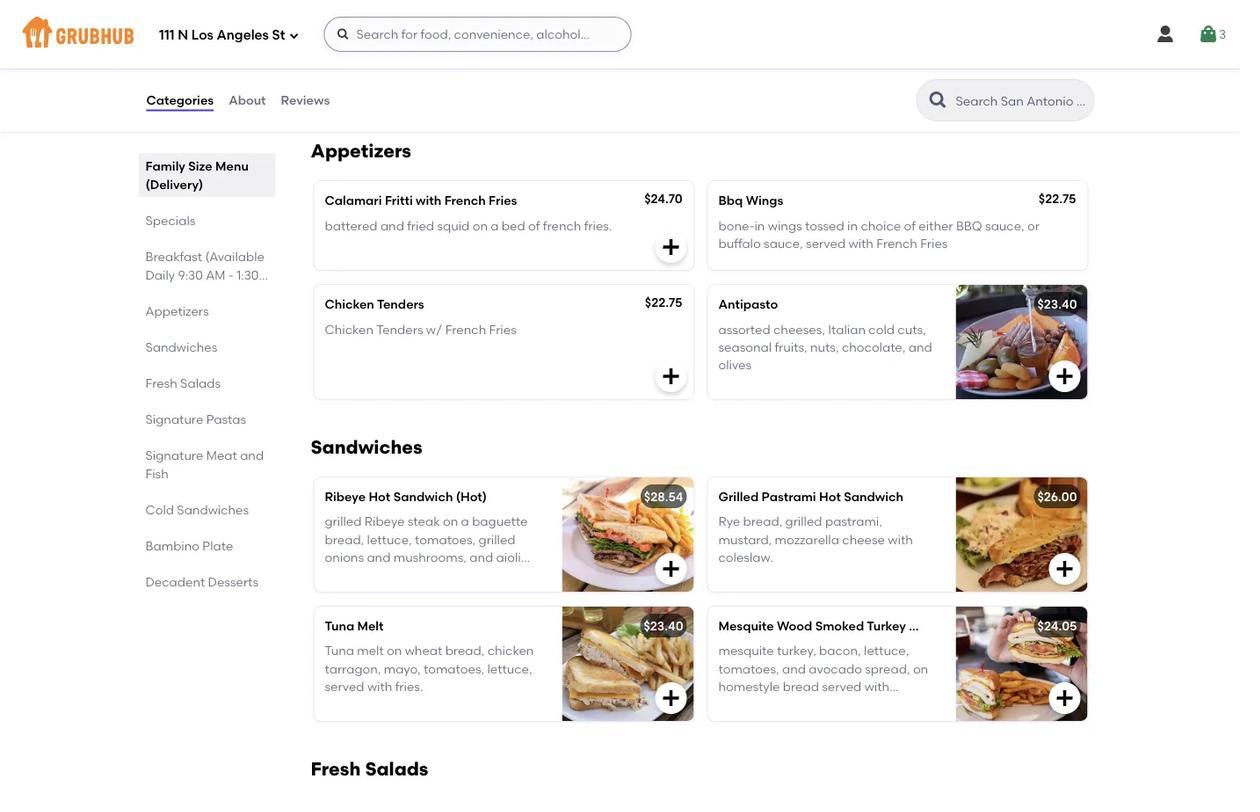 Task type: describe. For each thing, give the bounding box(es) containing it.
1 vertical spatial fresh
[[311, 758, 361, 780]]

either
[[919, 218, 954, 233]]

fried
[[407, 218, 434, 233]]

1 vertical spatial salads
[[365, 758, 429, 780]]

calamari
[[325, 193, 382, 208]]

on right squid
[[473, 218, 488, 233]]

french toast plate image
[[562, 0, 694, 103]]

french toast plate
[[325, 1, 436, 15]]

fresh salads inside tab
[[146, 376, 221, 390]]

svg image for battered and fried squid on a bed of french fries.
[[661, 237, 682, 258]]

lettuce, inside grilled ribeye steak on a baguette bread, lettuce, tomatoes, grilled onions and mushrooms, and aioli dressing served with french fries.
[[367, 532, 412, 547]]

plate for french toast plate  served with sausage, potatoes, and eggs
[[404, 25, 435, 40]]

ribeye hot sandwich (hot) image
[[562, 477, 694, 592]]

pastrami
[[762, 489, 817, 504]]

on inside mesquite turkey, bacon, lettuce, tomatoes, and avocado spread, on homestyle bread served with coleslaw.
[[914, 661, 929, 676]]

wings
[[768, 218, 803, 233]]

bone-
[[719, 218, 755, 233]]

2 vertical spatial sandwiches
[[177, 502, 249, 517]]

mustard,
[[719, 532, 772, 547]]

appetizers inside breakfast (available daily 9:30 am - 1:30 pm) appetizers
[[146, 303, 209, 318]]

tuna melt image
[[562, 607, 694, 721]]

9:30
[[178, 267, 203, 282]]

tuna melt on wheat bread, chicken tarragon, mayo, tomatoes, lettuce, served with fries.
[[325, 643, 534, 694]]

111 n los angeles st
[[159, 27, 285, 43]]

tenders for chicken tenders
[[377, 297, 424, 312]]

(delivery)
[[146, 177, 203, 192]]

lettuce, inside mesquite turkey, bacon, lettuce, tomatoes, and avocado spread, on homestyle bread served with coleslaw.
[[865, 643, 910, 658]]

cold sandwiches
[[146, 502, 249, 517]]

0 vertical spatial french
[[543, 218, 582, 233]]

turkey,
[[777, 643, 817, 658]]

tuna for tuna melt on wheat bread, chicken tarragon, mayo, tomatoes, lettuce, served with fries.
[[325, 643, 354, 658]]

battered and fried squid on a bed of french fries.
[[325, 218, 612, 233]]

am
[[206, 267, 226, 282]]

smoked
[[816, 619, 865, 634]]

signature pastas
[[146, 412, 246, 427]]

bread, inside rye bread, grilled pastrami, mustard, mozzarella cheese with coleslaw.
[[744, 514, 783, 529]]

svg image inside main navigation navigation
[[1155, 24, 1177, 45]]

family size menu (delivery)
[[146, 158, 249, 192]]

tuna melt
[[325, 619, 384, 634]]

st
[[272, 27, 285, 43]]

chicken for chicken tenders w/ french fries
[[325, 322, 374, 337]]

los
[[192, 27, 214, 43]]

signature for signature pastas
[[146, 412, 203, 427]]

tomatoes, for on
[[415, 532, 476, 547]]

0 vertical spatial sandwiches
[[146, 339, 217, 354]]

bbq wings
[[719, 193, 784, 208]]

on inside grilled ribeye steak on a baguette bread, lettuce, tomatoes, grilled onions and mushrooms, and aioli dressing served with french fries.
[[443, 514, 458, 529]]

0 horizontal spatial sauce,
[[764, 236, 804, 251]]

and up dressing
[[367, 550, 391, 565]]

cuts,
[[898, 322, 927, 337]]

toast for french toast plate  served with sausage, potatoes, and eggs
[[369, 25, 401, 40]]

steak
[[408, 514, 440, 529]]

choice
[[861, 218, 902, 233]]

wings
[[746, 193, 784, 208]]

sandwiches tab
[[146, 338, 269, 356]]

served inside bone-in wings tossed in choice of either bbq sauce, or buffalo sauce, served with french fries
[[806, 236, 846, 251]]

wood
[[777, 619, 813, 634]]

and inside french toast plate  served with sausage, potatoes, and eggs
[[442, 43, 465, 58]]

0 vertical spatial ribeye
[[325, 489, 366, 504]]

1:30
[[237, 267, 259, 282]]

and down fritti
[[381, 218, 404, 233]]

appetizers tab
[[146, 302, 269, 320]]

decadent
[[146, 574, 205, 589]]

bbq
[[957, 218, 983, 233]]

tomatoes, inside mesquite turkey, bacon, lettuce, tomatoes, and avocado spread, on homestyle bread served with coleslaw.
[[719, 661, 780, 676]]

or
[[1028, 218, 1040, 233]]

proceed to checkout
[[1062, 572, 1190, 587]]

fruits,
[[775, 339, 808, 354]]

$22.75 for chicken tenders w/ french fries
[[645, 295, 683, 310]]

tomatoes, for wheat
[[424, 661, 485, 676]]

proceed
[[1062, 572, 1113, 587]]

ribeye hot sandwich (hot)
[[325, 489, 487, 504]]

2 hot from the left
[[820, 489, 841, 504]]

3
[[1220, 27, 1227, 42]]

daily
[[146, 267, 175, 282]]

0 vertical spatial appetizers
[[311, 140, 412, 162]]

olives
[[719, 357, 752, 372]]

fries. inside grilled ribeye steak on a baguette bread, lettuce, tomatoes, grilled onions and mushrooms, and aioli dressing served with french fries.
[[490, 568, 518, 583]]

chicken for chicken tenders
[[325, 297, 374, 312]]

decadent desserts
[[146, 574, 259, 589]]

family
[[146, 158, 185, 173]]

with inside rye bread, grilled pastrami, mustard, mozzarella cheese with coleslaw.
[[888, 532, 913, 547]]

mesquite
[[719, 619, 774, 634]]

signature for signature meat and fish
[[146, 448, 203, 463]]

potatoes,
[[382, 43, 439, 58]]

bambino
[[146, 538, 200, 553]]

(hot)
[[456, 489, 487, 504]]

homestyle
[[719, 679, 780, 694]]

pastas
[[206, 412, 246, 427]]

family size menu (delivery) tab
[[146, 157, 269, 193]]

french toast plate  served with sausage, potatoes, and eggs
[[325, 25, 507, 58]]

tuna for tuna melt
[[325, 619, 355, 634]]

bacon,
[[820, 643, 862, 658]]

served
[[438, 25, 479, 40]]

specials tab
[[146, 211, 269, 230]]

rye
[[719, 514, 741, 529]]

with inside grilled ribeye steak on a baguette bread, lettuce, tomatoes, grilled onions and mushrooms, and aioli dressing served with french fries.
[[421, 568, 446, 583]]

2 horizontal spatial sandwich
[[909, 619, 969, 634]]

turkey
[[867, 619, 906, 634]]

italian
[[829, 322, 866, 337]]

chicken
[[488, 643, 534, 658]]

tarragon,
[[325, 661, 381, 676]]

pm)
[[146, 286, 168, 301]]

mayo,
[[384, 661, 421, 676]]

0 horizontal spatial sandwich
[[394, 489, 453, 504]]

and inside mesquite turkey, bacon, lettuce, tomatoes, and avocado spread, on homestyle bread served with coleslaw.
[[783, 661, 806, 676]]

111
[[159, 27, 175, 43]]

breakfast (available daily 9:30 am - 1:30 pm) appetizers
[[146, 249, 265, 318]]

seasonal
[[719, 339, 772, 354]]

w/
[[426, 322, 443, 337]]

$24.70
[[645, 191, 683, 206]]

signature pastas tab
[[146, 410, 269, 428]]

desserts
[[208, 574, 259, 589]]

plate for french toast plate
[[405, 1, 436, 15]]

with inside bone-in wings tossed in choice of either bbq sauce, or buffalo sauce, served with french fries
[[849, 236, 874, 251]]

$23.40 for tuna melt on wheat bread, chicken tarragon, mayo, tomatoes, lettuce, served with fries.
[[644, 619, 684, 634]]

2 in from the left
[[848, 218, 858, 233]]

and inside assorted cheeses, italian cold cuts, seasonal fruits, nuts, chocolate, and olives
[[909, 339, 933, 354]]

bbq
[[719, 193, 743, 208]]

about button
[[228, 69, 267, 132]]

sausage,
[[325, 43, 379, 58]]

coleslaw. inside rye bread, grilled pastrami, mustard, mozzarella cheese with coleslaw.
[[719, 550, 774, 565]]

pastrami,
[[826, 514, 883, 529]]

fresh inside tab
[[146, 376, 177, 390]]

assorted cheeses, italian cold cuts, seasonal fruits, nuts, chocolate, and olives
[[719, 322, 933, 372]]

fries for calamari fritti with french fries
[[489, 193, 517, 208]]

fries. inside 'tuna melt on wheat bread, chicken tarragon, mayo, tomatoes, lettuce, served with fries.'
[[395, 679, 423, 694]]

$22.75 for bone-in wings tossed in choice of either bbq sauce, or buffalo sauce, served with french fries
[[1039, 191, 1077, 206]]

to
[[1115, 572, 1128, 587]]

antipasto
[[719, 297, 778, 312]]

nuts,
[[811, 339, 839, 354]]

and left aioli
[[470, 550, 494, 565]]

Search for food, convenience, alcohol... search field
[[324, 17, 632, 52]]

bambino plate tab
[[146, 536, 269, 555]]

menu
[[216, 158, 249, 173]]

breakfast (available daily 9:30 am - 1:30 pm) tab
[[146, 247, 269, 301]]

-
[[228, 267, 234, 282]]

of inside bone-in wings tossed in choice of either bbq sauce, or buffalo sauce, served with french fries
[[904, 218, 916, 233]]



Task type: locate. For each thing, give the bounding box(es) containing it.
ribeye inside grilled ribeye steak on a baguette bread, lettuce, tomatoes, grilled onions and mushrooms, and aioli dressing served with french fries.
[[365, 514, 405, 529]]

$28.54
[[644, 489, 684, 504]]

0 horizontal spatial fries.
[[395, 679, 423, 694]]

specials
[[146, 213, 196, 228]]

1 signature from the top
[[146, 412, 203, 427]]

2 horizontal spatial lettuce,
[[865, 643, 910, 658]]

svg image for tuna melt on wheat bread, chicken tarragon, mayo, tomatoes, lettuce, served with fries.
[[661, 688, 682, 709]]

1 horizontal spatial fresh
[[311, 758, 361, 780]]

bread, right wheat
[[446, 643, 485, 658]]

svg image left the olives
[[661, 366, 682, 387]]

tuna
[[325, 619, 355, 634], [325, 643, 354, 658]]

toast down french toast plate on the left top
[[369, 25, 401, 40]]

plate inside french toast plate  served with sausage, potatoes, and eggs
[[404, 25, 435, 40]]

mozzarella
[[775, 532, 840, 547]]

2 toast from the top
[[369, 25, 401, 40]]

aioli
[[496, 550, 521, 565]]

cheeses,
[[774, 322, 826, 337]]

svg image down main navigation navigation
[[661, 70, 682, 91]]

1 vertical spatial a
[[461, 514, 469, 529]]

and down "served"
[[442, 43, 465, 58]]

2 vertical spatial fries
[[489, 322, 517, 337]]

svg image left 'homestyle'
[[661, 688, 682, 709]]

onions
[[325, 550, 364, 565]]

$23.40 down or at the top of page
[[1038, 297, 1078, 312]]

tomatoes, inside grilled ribeye steak on a baguette bread, lettuce, tomatoes, grilled onions and mushrooms, and aioli dressing served with french fries.
[[415, 532, 476, 547]]

mesquite wood smoked turkey sandwich image
[[956, 607, 1088, 721]]

with
[[482, 25, 507, 40], [416, 193, 442, 208], [849, 236, 874, 251], [888, 532, 913, 547], [421, 568, 446, 583], [368, 679, 393, 694], [865, 679, 890, 694]]

1 vertical spatial fresh salads
[[311, 758, 429, 780]]

2 vertical spatial fries.
[[395, 679, 423, 694]]

eggs
[[468, 43, 498, 58]]

svg image down the $28.54
[[661, 558, 682, 579]]

of right bed
[[529, 218, 540, 233]]

fries down either
[[921, 236, 948, 251]]

1 horizontal spatial sauce,
[[986, 218, 1025, 233]]

toast up french toast plate  served with sausage, potatoes, and eggs
[[369, 1, 402, 15]]

ribeye up onions
[[325, 489, 366, 504]]

2 tuna from the top
[[325, 643, 354, 658]]

$23.40 left the mesquite
[[644, 619, 684, 634]]

1 vertical spatial lettuce,
[[865, 643, 910, 658]]

signature up fish
[[146, 448, 203, 463]]

chicken tenders w/ french fries
[[325, 322, 517, 337]]

with right the cheese at the bottom of page
[[888, 532, 913, 547]]

bread, up onions
[[325, 532, 364, 547]]

signature meat and fish
[[146, 448, 264, 481]]

fries inside bone-in wings tossed in choice of either bbq sauce, or buffalo sauce, served with french fries
[[921, 236, 948, 251]]

lettuce, up spread,
[[865, 643, 910, 658]]

a inside grilled ribeye steak on a baguette bread, lettuce, tomatoes, grilled onions and mushrooms, and aioli dressing served with french fries.
[[461, 514, 469, 529]]

0 horizontal spatial $23.40
[[644, 619, 684, 634]]

2 coleslaw. from the top
[[719, 697, 774, 712]]

1 horizontal spatial salads
[[365, 758, 429, 780]]

plate inside bambino plate tab
[[203, 538, 233, 553]]

0 vertical spatial $22.75
[[1039, 191, 1077, 206]]

sandwich up pastrami,
[[844, 489, 904, 504]]

2 vertical spatial bread,
[[446, 643, 485, 658]]

0 vertical spatial fries
[[489, 193, 517, 208]]

1 coleslaw. from the top
[[719, 550, 774, 565]]

sauce, down wings
[[764, 236, 804, 251]]

0 horizontal spatial french
[[449, 568, 487, 583]]

and right meat on the bottom of page
[[240, 448, 264, 463]]

in
[[755, 218, 765, 233], [848, 218, 858, 233]]

1 vertical spatial plate
[[404, 25, 435, 40]]

chicken tenders
[[325, 297, 424, 312]]

with inside french toast plate  served with sausage, potatoes, and eggs
[[482, 25, 507, 40]]

n
[[178, 27, 188, 43]]

with down spread,
[[865, 679, 890, 694]]

signature inside 'signature meat and fish'
[[146, 448, 203, 463]]

antipasto image
[[956, 285, 1088, 399]]

0 vertical spatial coleslaw.
[[719, 550, 774, 565]]

a down (hot)
[[461, 514, 469, 529]]

fresh
[[146, 376, 177, 390], [311, 758, 361, 780]]

with inside mesquite turkey, bacon, lettuce, tomatoes, and avocado spread, on homestyle bread served with coleslaw.
[[865, 679, 890, 694]]

battered
[[325, 218, 378, 233]]

hot
[[369, 489, 391, 504], [820, 489, 841, 504]]

proceed to checkout button
[[1008, 564, 1241, 595]]

served down tarragon,
[[325, 679, 365, 694]]

fresh salads tab
[[146, 374, 269, 392]]

svg image for grilled ribeye steak on a baguette bread, lettuce, tomatoes, grilled onions and mushrooms, and aioli dressing served with french fries.
[[661, 558, 682, 579]]

svg image left 3 button
[[1155, 24, 1177, 45]]

tomatoes, up 'homestyle'
[[719, 661, 780, 676]]

0 horizontal spatial fresh salads
[[146, 376, 221, 390]]

1 chicken from the top
[[325, 297, 374, 312]]

0 vertical spatial sauce,
[[986, 218, 1025, 233]]

served down tossed
[[806, 236, 846, 251]]

grilled pastrami hot sandwich
[[719, 489, 904, 504]]

hot up pastrami,
[[820, 489, 841, 504]]

1 vertical spatial french
[[449, 568, 487, 583]]

served inside 'tuna melt on wheat bread, chicken tarragon, mayo, tomatoes, lettuce, served with fries.'
[[325, 679, 365, 694]]

2 horizontal spatial grilled
[[786, 514, 823, 529]]

ribeye down ribeye hot sandwich (hot)
[[365, 514, 405, 529]]

grilled
[[719, 489, 759, 504]]

served inside mesquite turkey, bacon, lettuce, tomatoes, and avocado spread, on homestyle bread served with coleslaw.
[[822, 679, 862, 694]]

salads inside tab
[[180, 376, 221, 390]]

breakfast
[[146, 249, 202, 264]]

cold sandwiches tab
[[146, 500, 269, 519]]

$22.75 left antipasto on the top right of the page
[[645, 295, 683, 310]]

bread
[[783, 679, 820, 694]]

1 vertical spatial sandwiches
[[311, 436, 423, 459]]

2 horizontal spatial fries.
[[585, 218, 612, 233]]

signature meat and fish tab
[[146, 446, 269, 483]]

with up fried
[[416, 193, 442, 208]]

0 horizontal spatial grilled
[[325, 514, 362, 529]]

reviews
[[281, 93, 330, 108]]

bed
[[502, 218, 526, 233]]

bread, up mustard,
[[744, 514, 783, 529]]

2 tenders from the top
[[377, 322, 423, 337]]

melt
[[357, 643, 384, 658]]

1 vertical spatial coleslaw.
[[719, 697, 774, 712]]

tenders up the chicken tenders w/ french fries on the top
[[377, 297, 424, 312]]

0 vertical spatial bread,
[[744, 514, 783, 529]]

toast
[[369, 1, 402, 15], [369, 25, 401, 40]]

1 vertical spatial signature
[[146, 448, 203, 463]]

sandwich
[[394, 489, 453, 504], [844, 489, 904, 504], [909, 619, 969, 634]]

tomatoes, up 'mushrooms,'
[[415, 532, 476, 547]]

chicken up the chicken tenders w/ french fries on the top
[[325, 297, 374, 312]]

grilled down baguette
[[479, 532, 516, 547]]

1 vertical spatial tenders
[[377, 322, 423, 337]]

served
[[806, 236, 846, 251], [378, 568, 418, 583], [325, 679, 365, 694], [822, 679, 862, 694]]

1 horizontal spatial $22.75
[[1039, 191, 1077, 206]]

grilled ribeye steak on a baguette bread, lettuce, tomatoes, grilled onions and mushrooms, and aioli dressing served with french fries.
[[325, 514, 528, 583]]

2 vertical spatial lettuce,
[[488, 661, 533, 676]]

1 horizontal spatial fresh salads
[[311, 758, 429, 780]]

size
[[188, 158, 213, 173]]

served inside grilled ribeye steak on a baguette bread, lettuce, tomatoes, grilled onions and mushrooms, and aioli dressing served with french fries.
[[378, 568, 418, 583]]

fries
[[489, 193, 517, 208], [921, 236, 948, 251], [489, 322, 517, 337]]

grilled pastrami hot sandwich image
[[956, 477, 1088, 592]]

plate
[[405, 1, 436, 15], [404, 25, 435, 40], [203, 538, 233, 553]]

coleslaw. inside mesquite turkey, bacon, lettuce, tomatoes, and avocado spread, on homestyle bread served with coleslaw.
[[719, 697, 774, 712]]

french
[[325, 1, 366, 15], [325, 25, 366, 40], [445, 193, 486, 208], [877, 236, 918, 251], [446, 322, 486, 337]]

1 horizontal spatial a
[[491, 218, 499, 233]]

french inside french toast plate  served with sausage, potatoes, and eggs
[[325, 25, 366, 40]]

chocolate,
[[842, 339, 906, 354]]

2 chicken from the top
[[325, 322, 374, 337]]

2 signature from the top
[[146, 448, 203, 463]]

1 hot from the left
[[369, 489, 391, 504]]

with up the eggs
[[482, 25, 507, 40]]

on right steak
[[443, 514, 458, 529]]

svg image for french toast plate  served with sausage, potatoes, and eggs
[[661, 70, 682, 91]]

assorted
[[719, 322, 771, 337]]

1 of from the left
[[529, 218, 540, 233]]

tenders left 'w/'
[[377, 322, 423, 337]]

1 horizontal spatial fries.
[[490, 568, 518, 583]]

dressing
[[325, 568, 375, 583]]

fries up bed
[[489, 193, 517, 208]]

0 horizontal spatial hot
[[369, 489, 391, 504]]

sandwich right turkey
[[909, 619, 969, 634]]

spread,
[[866, 661, 911, 676]]

wheat
[[405, 643, 443, 658]]

0 vertical spatial salads
[[180, 376, 221, 390]]

sandwiches up fresh salads tab
[[146, 339, 217, 354]]

1 vertical spatial appetizers
[[146, 303, 209, 318]]

bread, inside 'tuna melt on wheat bread, chicken tarragon, mayo, tomatoes, lettuce, served with fries.'
[[446, 643, 485, 658]]

on inside 'tuna melt on wheat bread, chicken tarragon, mayo, tomatoes, lettuce, served with fries.'
[[387, 643, 402, 658]]

and inside 'signature meat and fish'
[[240, 448, 264, 463]]

svg image
[[1199, 24, 1220, 45], [336, 27, 350, 41], [289, 30, 299, 41], [1055, 70, 1076, 91], [1055, 366, 1076, 387], [1055, 688, 1076, 709]]

0 vertical spatial fresh salads
[[146, 376, 221, 390]]

bone-in wings tossed in choice of either bbq sauce, or buffalo sauce, served with french fries
[[719, 218, 1040, 251]]

chicken down chicken tenders
[[325, 322, 374, 337]]

toast for french toast plate
[[369, 1, 402, 15]]

appetizers
[[311, 140, 412, 162], [146, 303, 209, 318]]

1 horizontal spatial lettuce,
[[488, 661, 533, 676]]

0 horizontal spatial salads
[[180, 376, 221, 390]]

angeles
[[217, 27, 269, 43]]

of left either
[[904, 218, 916, 233]]

2 horizontal spatial bread,
[[744, 514, 783, 529]]

with down mayo, at the bottom of the page
[[368, 679, 393, 694]]

svg image for rye bread, grilled pastrami, mustard, mozzarella cheese with coleslaw.
[[1055, 558, 1076, 579]]

french inside bone-in wings tossed in choice of either bbq sauce, or buffalo sauce, served with french fries
[[877, 236, 918, 251]]

0 horizontal spatial fresh
[[146, 376, 177, 390]]

lettuce, down chicken
[[488, 661, 533, 676]]

checkout
[[1131, 572, 1190, 587]]

grilled up onions
[[325, 514, 362, 529]]

0 horizontal spatial a
[[461, 514, 469, 529]]

0 vertical spatial toast
[[369, 1, 402, 15]]

0 horizontal spatial appetizers
[[146, 303, 209, 318]]

1 vertical spatial fries.
[[490, 568, 518, 583]]

sandwiches up ribeye hot sandwich (hot)
[[311, 436, 423, 459]]

sauce, left or at the top of page
[[986, 218, 1025, 233]]

meat
[[206, 448, 237, 463]]

0 vertical spatial tuna
[[325, 619, 355, 634]]

grilled inside rye bread, grilled pastrami, mustard, mozzarella cheese with coleslaw.
[[786, 514, 823, 529]]

coleslaw. down mustard,
[[719, 550, 774, 565]]

fries right 'w/'
[[489, 322, 517, 337]]

toast inside french toast plate  served with sausage, potatoes, and eggs
[[369, 25, 401, 40]]

french inside grilled ribeye steak on a baguette bread, lettuce, tomatoes, grilled onions and mushrooms, and aioli dressing served with french fries.
[[449, 568, 487, 583]]

fries for chicken tenders w/ french fries
[[489, 322, 517, 337]]

1 horizontal spatial $23.40
[[1038, 297, 1078, 312]]

svg image down the $24.70
[[661, 237, 682, 258]]

1 horizontal spatial french
[[543, 218, 582, 233]]

search icon image
[[928, 90, 949, 111]]

2 of from the left
[[904, 218, 916, 233]]

with down 'mushrooms,'
[[421, 568, 446, 583]]

1 vertical spatial tuna
[[325, 643, 354, 658]]

and down cuts,
[[909, 339, 933, 354]]

fish
[[146, 466, 169, 481]]

lettuce, down steak
[[367, 532, 412, 547]]

categories button
[[146, 69, 215, 132]]

with inside 'tuna melt on wheat bread, chicken tarragon, mayo, tomatoes, lettuce, served with fries.'
[[368, 679, 393, 694]]

signature
[[146, 412, 203, 427], [146, 448, 203, 463]]

1 tuna from the top
[[325, 619, 355, 634]]

svg image inside 3 button
[[1199, 24, 1220, 45]]

tuna inside 'tuna melt on wheat bread, chicken tarragon, mayo, tomatoes, lettuce, served with fries.'
[[325, 643, 354, 658]]

1 horizontal spatial appetizers
[[311, 140, 412, 162]]

on right spread,
[[914, 661, 929, 676]]

baguette
[[472, 514, 528, 529]]

1 horizontal spatial grilled
[[479, 532, 516, 547]]

and down turkey,
[[783, 661, 806, 676]]

appetizers down pm)
[[146, 303, 209, 318]]

main navigation navigation
[[0, 0, 1241, 69]]

of
[[529, 218, 540, 233], [904, 218, 916, 233]]

tomatoes, inside 'tuna melt on wheat bread, chicken tarragon, mayo, tomatoes, lettuce, served with fries.'
[[424, 661, 485, 676]]

0 vertical spatial chicken
[[325, 297, 374, 312]]

grilled up the mozzarella
[[786, 514, 823, 529]]

mesquite wood smoked turkey sandwich
[[719, 619, 969, 634]]

sandwiches up bambino plate tab
[[177, 502, 249, 517]]

lettuce,
[[367, 532, 412, 547], [865, 643, 910, 658], [488, 661, 533, 676]]

$26.00
[[1038, 489, 1078, 504]]

with down the choice
[[849, 236, 874, 251]]

svg image left the to
[[1055, 558, 1076, 579]]

mushrooms,
[[394, 550, 467, 565]]

fries. down mayo, at the bottom of the page
[[395, 679, 423, 694]]

1 vertical spatial fries
[[921, 236, 948, 251]]

plate up french toast plate  served with sausage, potatoes, and eggs
[[405, 1, 436, 15]]

french down 'mushrooms,'
[[449, 568, 487, 583]]

0 horizontal spatial of
[[529, 218, 540, 233]]

$24.05
[[1038, 619, 1078, 634]]

$22.75 up or at the top of page
[[1039, 191, 1077, 206]]

reviews button
[[280, 69, 331, 132]]

french right bed
[[543, 218, 582, 233]]

decadent desserts tab
[[146, 572, 269, 591]]

1 horizontal spatial in
[[848, 218, 858, 233]]

1 in from the left
[[755, 218, 765, 233]]

lettuce, inside 'tuna melt on wheat bread, chicken tarragon, mayo, tomatoes, lettuce, served with fries.'
[[488, 661, 533, 676]]

2 vertical spatial plate
[[203, 538, 233, 553]]

0 vertical spatial fries.
[[585, 218, 612, 233]]

1 vertical spatial ribeye
[[365, 514, 405, 529]]

1 vertical spatial sauce,
[[764, 236, 804, 251]]

0 vertical spatial $23.40
[[1038, 297, 1078, 312]]

0 vertical spatial tenders
[[377, 297, 424, 312]]

tossed
[[806, 218, 845, 233]]

1 horizontal spatial bread,
[[446, 643, 485, 658]]

3 button
[[1199, 18, 1227, 50]]

in left wings
[[755, 218, 765, 233]]

0 vertical spatial a
[[491, 218, 499, 233]]

mesquite turkey, bacon, lettuce, tomatoes, and avocado spread, on homestyle bread served with coleslaw.
[[719, 643, 929, 712]]

0 vertical spatial lettuce,
[[367, 532, 412, 547]]

0 horizontal spatial $22.75
[[645, 295, 683, 310]]

melt
[[358, 619, 384, 634]]

1 vertical spatial $22.75
[[645, 295, 683, 310]]

tomatoes, down wheat
[[424, 661, 485, 676]]

grilled
[[325, 514, 362, 529], [786, 514, 823, 529], [479, 532, 516, 547]]

signature down fresh salads tab
[[146, 412, 203, 427]]

0 vertical spatial plate
[[405, 1, 436, 15]]

1 toast from the top
[[369, 1, 402, 15]]

mesquite
[[719, 643, 774, 658]]

1 horizontal spatial of
[[904, 218, 916, 233]]

plate up the potatoes,
[[404, 25, 435, 40]]

plate up decadent desserts tab
[[203, 538, 233, 553]]

coleslaw. down 'homestyle'
[[719, 697, 774, 712]]

1 vertical spatial bread,
[[325, 532, 364, 547]]

1 vertical spatial toast
[[369, 25, 401, 40]]

1 vertical spatial chicken
[[325, 322, 374, 337]]

cold
[[869, 322, 895, 337]]

0 horizontal spatial lettuce,
[[367, 532, 412, 547]]

in right tossed
[[848, 218, 858, 233]]

ribeye
[[325, 489, 366, 504], [365, 514, 405, 529]]

0 vertical spatial signature
[[146, 412, 203, 427]]

tuna up tarragon,
[[325, 643, 354, 658]]

svg image
[[1155, 24, 1177, 45], [661, 70, 682, 91], [661, 237, 682, 258], [661, 366, 682, 387], [661, 558, 682, 579], [1055, 558, 1076, 579], [661, 688, 682, 709]]

tenders for chicken tenders w/ french fries
[[377, 322, 423, 337]]

served down avocado
[[822, 679, 862, 694]]

tuna left 'melt'
[[325, 619, 355, 634]]

appetizers up calamari
[[311, 140, 412, 162]]

hot up grilled ribeye steak on a baguette bread, lettuce, tomatoes, grilled onions and mushrooms, and aioli dressing served with french fries.
[[369, 489, 391, 504]]

0 horizontal spatial bread,
[[325, 532, 364, 547]]

Search San Antonio Winery Los Angeles search field
[[955, 92, 1089, 109]]

fries. down aioli
[[490, 568, 518, 583]]

1 horizontal spatial sandwich
[[844, 489, 904, 504]]

(available
[[205, 249, 265, 264]]

1 horizontal spatial hot
[[820, 489, 841, 504]]

a left bed
[[491, 218, 499, 233]]

1 tenders from the top
[[377, 297, 424, 312]]

sandwich up steak
[[394, 489, 453, 504]]

fries. right bed
[[585, 218, 612, 233]]

1 vertical spatial $23.40
[[644, 619, 684, 634]]

0 vertical spatial fresh
[[146, 376, 177, 390]]

0 horizontal spatial in
[[755, 218, 765, 233]]

on up mayo, at the bottom of the page
[[387, 643, 402, 658]]

served down 'mushrooms,'
[[378, 568, 418, 583]]

sauce,
[[986, 218, 1025, 233], [764, 236, 804, 251]]

sandwiches
[[146, 339, 217, 354], [311, 436, 423, 459], [177, 502, 249, 517]]

$23.40 for assorted cheeses, italian cold cuts, seasonal fruits, nuts, chocolate, and olives
[[1038, 297, 1078, 312]]

about
[[229, 93, 266, 108]]

cold
[[146, 502, 174, 517]]

bread, inside grilled ribeye steak on a baguette bread, lettuce, tomatoes, grilled onions and mushrooms, and aioli dressing served with french fries.
[[325, 532, 364, 547]]

svg image for chicken tenders w/ french fries
[[661, 366, 682, 387]]



Task type: vqa. For each thing, say whether or not it's contained in the screenshot.
'15–25'
no



